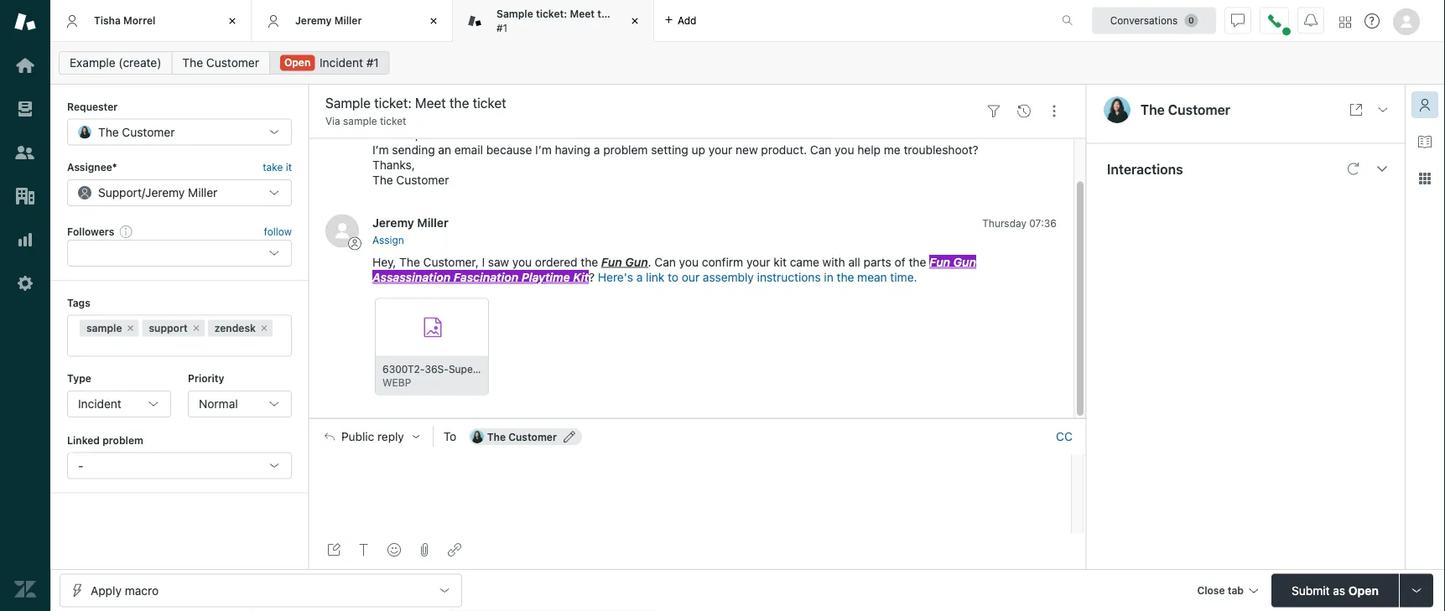 Task type: vqa. For each thing, say whether or not it's contained in the screenshot.
the left - POPUP BUTTON
no



Task type: locate. For each thing, give the bounding box(es) containing it.
miller right /
[[188, 186, 218, 199]]

the right of
[[909, 255, 926, 269]]

zendesk support image
[[14, 11, 36, 33]]

the right (create)
[[182, 56, 203, 70]]

take
[[263, 161, 283, 173]]

miller for jeremy miller
[[334, 15, 362, 26]]

0 horizontal spatial fun
[[601, 255, 622, 269]]

tab containing sample ticket: meet the ticket
[[453, 0, 654, 42]]

1 horizontal spatial miller
[[334, 15, 362, 26]]

1 close image from the left
[[224, 13, 241, 29]]

close image inside jeremy miller tab
[[425, 13, 442, 29]]

1 horizontal spatial gun
[[954, 255, 976, 269]]

?
[[589, 270, 595, 284]]

open image
[[1377, 103, 1390, 117]]

2 fun from the left
[[930, 255, 951, 269]]

jeremy miller tab
[[252, 0, 453, 42]]

2 horizontal spatial close image
[[627, 13, 643, 29]]

incident down type at the bottom of the page
[[78, 397, 122, 411]]

example
[[70, 56, 115, 70]]

1 vertical spatial ticket
[[380, 115, 406, 127]]

the customer inside secondary element
[[182, 56, 259, 70]]

gun up link
[[625, 255, 648, 269]]

tab
[[1228, 585, 1244, 597]]

0 vertical spatial ticket
[[616, 8, 644, 20]]

assignee* element
[[67, 179, 292, 206]]

1 horizontal spatial a
[[637, 270, 643, 284]]

miller
[[334, 15, 362, 26], [188, 186, 218, 199], [417, 216, 449, 229]]

close image inside tisha morrel tab
[[224, 13, 241, 29]]

0 horizontal spatial you
[[512, 255, 532, 269]]

the customer inside requester element
[[98, 125, 175, 139]]

1 horizontal spatial i'm
[[535, 143, 552, 156]]

incident for incident
[[78, 397, 122, 411]]

setting
[[651, 143, 689, 156]]

0 horizontal spatial jeremy
[[145, 186, 185, 199]]

close image for tisha morrel
[[224, 13, 241, 29]]

fun up here's
[[601, 255, 622, 269]]

view more details image
[[1350, 103, 1363, 117]]

to
[[444, 430, 457, 444]]

1 vertical spatial can
[[655, 255, 676, 269]]

take it
[[263, 161, 292, 173]]

came
[[790, 255, 819, 269]]

can right .
[[655, 255, 676, 269]]

1 vertical spatial miller
[[188, 186, 218, 199]]

jeremy miller
[[295, 15, 362, 26]]

close
[[1197, 585, 1225, 597]]

cc
[[1056, 430, 1073, 444]]

the customer down requester
[[98, 125, 175, 139]]

0 horizontal spatial can
[[655, 255, 676, 269]]

sample
[[497, 8, 533, 20]]

apps image
[[1419, 172, 1432, 185]]

open left incident #1 in the top of the page
[[284, 57, 311, 68]]

to
[[668, 270, 679, 284]]

events image
[[1018, 105, 1031, 118]]

1 horizontal spatial remove image
[[259, 323, 269, 334]]

you
[[835, 143, 854, 156], [512, 255, 532, 269], [679, 255, 699, 269]]

our
[[682, 270, 700, 284]]

add attachment image
[[418, 544, 431, 557]]

Thursday 07:36 text field
[[983, 217, 1057, 229]]

webp
[[383, 377, 411, 389]]

.
[[648, 255, 652, 269]]

0 horizontal spatial close image
[[224, 13, 241, 29]]

close image
[[224, 13, 241, 29], [425, 13, 442, 29], [627, 13, 643, 29]]

close image up the customer link
[[224, 13, 241, 29]]

customer inside secondary element
[[206, 56, 259, 70]]

support / jeremy miller
[[98, 186, 218, 199]]

2 vertical spatial jeremy
[[372, 216, 414, 229]]

0 horizontal spatial open
[[284, 57, 311, 68]]

ticket
[[616, 8, 644, 20], [380, 115, 406, 127]]

get started image
[[14, 55, 36, 76]]

parts
[[864, 255, 892, 269]]

1 horizontal spatial open
[[1349, 584, 1379, 598]]

a left link
[[637, 270, 643, 284]]

hey,
[[372, 255, 396, 269]]

1 i'm from the left
[[372, 143, 389, 156]]

/
[[142, 186, 145, 199]]

jeremy up assign button
[[372, 216, 414, 229]]

the right customer@example.com image
[[487, 431, 506, 443]]

thursday
[[983, 217, 1027, 229]]

your
[[709, 143, 733, 156], [747, 255, 771, 269]]

conversations button
[[1092, 7, 1216, 34]]

close image left sample
[[425, 13, 442, 29]]

a
[[594, 143, 600, 156], [637, 270, 643, 284]]

#1
[[497, 22, 508, 34], [366, 56, 379, 70]]

ticket up there,
[[380, 115, 406, 127]]

0 vertical spatial incident
[[320, 56, 363, 70]]

jeremy inside tab
[[295, 15, 332, 26]]

1 horizontal spatial close image
[[425, 13, 442, 29]]

hide composer image
[[691, 412, 704, 425]]

hi
[[372, 127, 384, 141]]

public reply button
[[310, 419, 433, 455]]

1 horizontal spatial problem
[[603, 143, 648, 156]]

thanks,
[[372, 158, 415, 171]]

filter image
[[987, 105, 1001, 118]]

1 horizontal spatial ticket
[[616, 8, 644, 20]]

the right meet
[[598, 8, 614, 20]]

in
[[824, 270, 834, 284]]

close image left add popup button
[[627, 13, 643, 29]]

sample up hi
[[343, 115, 377, 127]]

0 vertical spatial open
[[284, 57, 311, 68]]

assign
[[372, 235, 404, 246]]

0 horizontal spatial i'm
[[372, 143, 389, 156]]

new
[[736, 143, 758, 156]]

knowledge image
[[1419, 135, 1432, 148]]

there,
[[387, 127, 419, 141]]

#1 down jeremy miller tab
[[366, 56, 379, 70]]

the customer up requester element
[[182, 56, 259, 70]]

sample
[[343, 115, 377, 127], [86, 323, 122, 334]]

instructions
[[757, 270, 821, 284]]

submit
[[1292, 584, 1330, 598]]

incident down jeremy miller tab
[[320, 56, 363, 70]]

secondary element
[[50, 46, 1445, 80]]

main element
[[0, 0, 50, 612]]

linked
[[67, 435, 100, 446]]

customer inside requester element
[[122, 125, 175, 139]]

here's a link to our assembly instructions in the mean time. link
[[598, 270, 917, 284]]

0 horizontal spatial gun
[[625, 255, 648, 269]]

1 vertical spatial incident
[[78, 397, 122, 411]]

thursday 07:36
[[983, 217, 1057, 229]]

ticket right meet
[[616, 8, 644, 20]]

the
[[598, 8, 614, 20], [581, 255, 598, 269], [909, 255, 926, 269], [837, 270, 854, 284]]

add link (cmd k) image
[[448, 544, 461, 557]]

remove image
[[125, 323, 135, 334], [259, 323, 269, 334]]

normal button
[[188, 391, 292, 418]]

you inside hi there, i'm sending an email because i'm having a problem setting up your new product. can you help me troubleshoot? thanks, the customer
[[835, 143, 854, 156]]

add
[[678, 15, 697, 26]]

0 horizontal spatial a
[[594, 143, 600, 156]]

0 vertical spatial your
[[709, 143, 733, 156]]

requester
[[67, 101, 118, 112]]

miller up customer, on the left top
[[417, 216, 449, 229]]

reporting image
[[14, 229, 36, 251]]

0 horizontal spatial remove image
[[125, 323, 135, 334]]

cc button
[[1056, 429, 1073, 445]]

your up here's a link to our assembly instructions in the mean time. link
[[747, 255, 771, 269]]

#1 down sample
[[497, 22, 508, 34]]

0 horizontal spatial incident
[[78, 397, 122, 411]]

assembly
[[703, 270, 754, 284]]

a inside hi there, i'm sending an email because i'm having a problem setting up your new product. can you help me troubleshoot? thanks, the customer
[[594, 143, 600, 156]]

i'm down hi
[[372, 143, 389, 156]]

the
[[182, 56, 203, 70], [1141, 102, 1165, 118], [98, 125, 119, 139], [372, 173, 393, 187], [399, 255, 420, 269], [487, 431, 506, 443]]

zendesk image
[[14, 579, 36, 601]]

fun right of
[[930, 255, 951, 269]]

i'm left having
[[535, 143, 552, 156]]

assign button
[[372, 233, 404, 248]]

miller inside jeremy miller assign
[[417, 216, 449, 229]]

views image
[[14, 98, 36, 120]]

your right up
[[709, 143, 733, 156]]

jeremy up incident #1 in the top of the page
[[295, 15, 332, 26]]

zendesk
[[215, 323, 256, 334]]

info on adding followers image
[[119, 225, 133, 238]]

fun inside fun gun assassination fascination playtime kit
[[930, 255, 951, 269]]

public reply
[[341, 430, 404, 444]]

1 vertical spatial sample
[[86, 323, 122, 334]]

incident
[[320, 56, 363, 70], [78, 397, 122, 411]]

the down requester
[[98, 125, 119, 139]]

0 horizontal spatial ticket
[[380, 115, 406, 127]]

you right saw
[[512, 255, 532, 269]]

normal
[[199, 397, 238, 411]]

problem left setting
[[603, 143, 648, 156]]

2 gun from the left
[[954, 255, 976, 269]]

2 remove image from the left
[[259, 323, 269, 334]]

1 remove image from the left
[[125, 323, 135, 334]]

remove image right zendesk
[[259, 323, 269, 334]]

0 vertical spatial sample
[[343, 115, 377, 127]]

2 horizontal spatial miller
[[417, 216, 449, 229]]

1 horizontal spatial #1
[[497, 22, 508, 34]]

0 vertical spatial a
[[594, 143, 600, 156]]

problem down incident 'popup button'
[[102, 435, 143, 446]]

0 horizontal spatial #1
[[366, 56, 379, 70]]

2 close image from the left
[[425, 13, 442, 29]]

0 vertical spatial can
[[810, 143, 832, 156]]

the down thanks,
[[372, 173, 393, 187]]

followers
[[67, 225, 114, 237]]

1 gun from the left
[[625, 255, 648, 269]]

0 horizontal spatial your
[[709, 143, 733, 156]]

gun right of
[[954, 255, 976, 269]]

morrel
[[123, 15, 156, 26]]

the up '?'
[[581, 255, 598, 269]]

#1 inside sample ticket: meet the ticket #1
[[497, 22, 508, 34]]

mean
[[858, 270, 887, 284]]

1 vertical spatial #1
[[366, 56, 379, 70]]

1 horizontal spatial fun
[[930, 255, 951, 269]]

format text image
[[357, 544, 371, 557]]

the inside sample ticket: meet the ticket #1
[[598, 8, 614, 20]]

it
[[286, 161, 292, 173]]

2 horizontal spatial you
[[835, 143, 854, 156]]

2 vertical spatial miller
[[417, 216, 449, 229]]

miller up incident #1 in the top of the page
[[334, 15, 362, 26]]

0 vertical spatial miller
[[334, 15, 362, 26]]

can inside hi there, i'm sending an email because i'm having a problem setting up your new product. can you help me troubleshoot? thanks, the customer
[[810, 143, 832, 156]]

sample down tags
[[86, 323, 122, 334]]

hi there, i'm sending an email because i'm having a problem setting up your new product. can you help me troubleshoot? thanks, the customer
[[372, 127, 979, 187]]

of
[[895, 255, 906, 269]]

close tab
[[1197, 585, 1244, 597]]

tisha morrel
[[94, 15, 156, 26]]

1 vertical spatial jeremy
[[145, 186, 185, 199]]

jeremy inside jeremy miller assign
[[372, 216, 414, 229]]

1 horizontal spatial incident
[[320, 56, 363, 70]]

jeremy right support
[[145, 186, 185, 199]]

1 horizontal spatial can
[[810, 143, 832, 156]]

incident inside secondary element
[[320, 56, 363, 70]]

incident inside 'popup button'
[[78, 397, 122, 411]]

remove image left support
[[125, 323, 135, 334]]

2 horizontal spatial jeremy
[[372, 216, 414, 229]]

3 close image from the left
[[627, 13, 643, 29]]

jeremy for jeremy miller assign
[[372, 216, 414, 229]]

0 horizontal spatial miller
[[188, 186, 218, 199]]

0 horizontal spatial problem
[[102, 435, 143, 446]]

can right product. in the right top of the page
[[810, 143, 832, 156]]

tisha morrel tab
[[50, 0, 252, 42]]

ticket:
[[536, 8, 567, 20]]

1 horizontal spatial jeremy
[[295, 15, 332, 26]]

tab
[[453, 0, 654, 42]]

assassination
[[372, 270, 451, 284]]

linked problem element
[[67, 452, 292, 479]]

open right the as
[[1349, 584, 1379, 598]]

ticket actions image
[[1048, 105, 1061, 118]]

you up our
[[679, 255, 699, 269]]

the inside the customer link
[[182, 56, 203, 70]]

customers image
[[14, 142, 36, 164]]

miller inside tab
[[334, 15, 362, 26]]

0 vertical spatial problem
[[603, 143, 648, 156]]

up
[[692, 143, 706, 156]]

0 vertical spatial jeremy
[[295, 15, 332, 26]]

1 horizontal spatial your
[[747, 255, 771, 269]]

submit as open
[[1292, 584, 1379, 598]]

jeremy for jeremy miller
[[295, 15, 332, 26]]

0 vertical spatial #1
[[497, 22, 508, 34]]

you left help
[[835, 143, 854, 156]]

the customer right user icon
[[1141, 102, 1231, 118]]

customer inside hi there, i'm sending an email because i'm having a problem setting up your new product. can you help me troubleshoot? thanks, the customer
[[396, 173, 449, 187]]

? here's a link to our assembly instructions in the mean time.
[[589, 270, 917, 284]]

can
[[810, 143, 832, 156], [655, 255, 676, 269]]

a right having
[[594, 143, 600, 156]]



Task type: describe. For each thing, give the bounding box(es) containing it.
example (create)
[[70, 56, 161, 70]]

ticket inside sample ticket: meet the ticket #1
[[616, 8, 644, 20]]

kit
[[573, 270, 589, 284]]

ordered
[[535, 255, 578, 269]]

email
[[454, 143, 483, 156]]

time.
[[890, 270, 917, 284]]

2 i'm from the left
[[535, 143, 552, 156]]

the inside requester element
[[98, 125, 119, 139]]

customer context image
[[1419, 98, 1432, 112]]

jeremy inside assignee* element
[[145, 186, 185, 199]]

support
[[98, 186, 142, 199]]

troubleshoot?
[[904, 143, 979, 156]]

conversationlabel log
[[309, 90, 1086, 419]]

#1 inside secondary element
[[366, 56, 379, 70]]

-
[[78, 459, 83, 473]]

remove image
[[191, 323, 201, 334]]

linked problem
[[67, 435, 143, 446]]

followers element
[[67, 240, 292, 267]]

close image for jeremy miller
[[425, 13, 442, 29]]

having
[[555, 143, 591, 156]]

edit user image
[[564, 431, 575, 443]]

get help image
[[1365, 13, 1380, 29]]

fascination
[[454, 270, 519, 284]]

jeremy miller link
[[372, 216, 449, 229]]

1 vertical spatial a
[[637, 270, 643, 284]]

fun gun assassination fascination playtime kit
[[372, 255, 976, 284]]

take it button
[[263, 159, 292, 176]]

priority
[[188, 373, 224, 385]]

user image
[[1104, 96, 1131, 123]]

1 fun from the left
[[601, 255, 622, 269]]

with
[[823, 255, 845, 269]]

the up 'assassination'
[[399, 255, 420, 269]]

close tab button
[[1190, 574, 1265, 610]]

your inside hi there, i'm sending an email because i'm having a problem setting up your new product. can you help me troubleshoot? thanks, the customer
[[709, 143, 733, 156]]

meet
[[570, 8, 595, 20]]

button displays agent's chat status as invisible. image
[[1232, 14, 1245, 27]]

customer@example.com image
[[470, 430, 484, 444]]

apply
[[91, 584, 122, 598]]

requester element
[[67, 119, 292, 145]]

miller inside assignee* element
[[188, 186, 218, 199]]

support
[[149, 323, 188, 334]]

macro
[[125, 584, 159, 598]]

remove image for sample
[[125, 323, 135, 334]]

draft mode image
[[327, 544, 341, 557]]

hey, the customer, i saw you ordered the fun gun . can you confirm your kit came with all parts of the
[[372, 255, 930, 269]]

zendesk products image
[[1340, 16, 1351, 28]]

assignee*
[[67, 161, 117, 173]]

1 horizontal spatial you
[[679, 255, 699, 269]]

incident #1
[[320, 56, 379, 70]]

confirm
[[702, 255, 743, 269]]

incident button
[[67, 391, 171, 418]]

reply
[[377, 430, 404, 444]]

1 vertical spatial problem
[[102, 435, 143, 446]]

saw
[[488, 255, 509, 269]]

sending
[[392, 143, 435, 156]]

gun inside fun gun assassination fascination playtime kit
[[954, 255, 976, 269]]

incident for incident #1
[[320, 56, 363, 70]]

organizations image
[[14, 185, 36, 207]]

0 horizontal spatial sample
[[86, 323, 122, 334]]

public
[[341, 430, 374, 444]]

via
[[325, 115, 340, 127]]

conversations
[[1110, 15, 1178, 26]]

webp link
[[375, 298, 490, 397]]

here's
[[598, 270, 633, 284]]

type
[[67, 373, 91, 385]]

displays possible ticket submission types image
[[1410, 584, 1424, 598]]

via sample ticket
[[325, 115, 406, 127]]

the customer right customer@example.com image
[[487, 431, 557, 443]]

avatar image
[[325, 214, 359, 248]]

product.
[[761, 143, 807, 156]]

link
[[646, 270, 665, 284]]

because
[[486, 143, 532, 156]]

example (create) button
[[59, 51, 172, 75]]

i
[[482, 255, 485, 269]]

kit
[[774, 255, 787, 269]]

the right in
[[837, 270, 854, 284]]

follow button
[[264, 224, 292, 239]]

remove image for zendesk
[[259, 323, 269, 334]]

interactions
[[1107, 161, 1183, 177]]

07:36
[[1030, 217, 1057, 229]]

me
[[884, 143, 901, 156]]

tabs tab list
[[50, 0, 1044, 42]]

jeremy miller assign
[[372, 216, 449, 246]]

admin image
[[14, 273, 36, 294]]

apply macro
[[91, 584, 159, 598]]

(create)
[[119, 56, 161, 70]]

the inside hi there, i'm sending an email because i'm having a problem setting up your new product. can you help me troubleshoot? thanks, the customer
[[372, 173, 393, 187]]

Subject field
[[322, 93, 976, 113]]

1 vertical spatial your
[[747, 255, 771, 269]]

the right user icon
[[1141, 102, 1165, 118]]

customer,
[[423, 255, 479, 269]]

open inside secondary element
[[284, 57, 311, 68]]

problem inside hi there, i'm sending an email because i'm having a problem setting up your new product. can you help me troubleshoot? thanks, the customer
[[603, 143, 648, 156]]

all
[[849, 255, 861, 269]]

notifications image
[[1304, 14, 1318, 27]]

follow
[[264, 226, 292, 237]]

as
[[1333, 584, 1346, 598]]

sample ticket: meet the ticket #1
[[497, 8, 644, 34]]

1 horizontal spatial sample
[[343, 115, 377, 127]]

an
[[438, 143, 451, 156]]

tisha
[[94, 15, 121, 26]]

insert emojis image
[[388, 544, 401, 557]]

miller for jeremy miller assign
[[417, 216, 449, 229]]

1 vertical spatial open
[[1349, 584, 1379, 598]]

tags
[[67, 297, 90, 309]]

add button
[[654, 0, 707, 41]]



